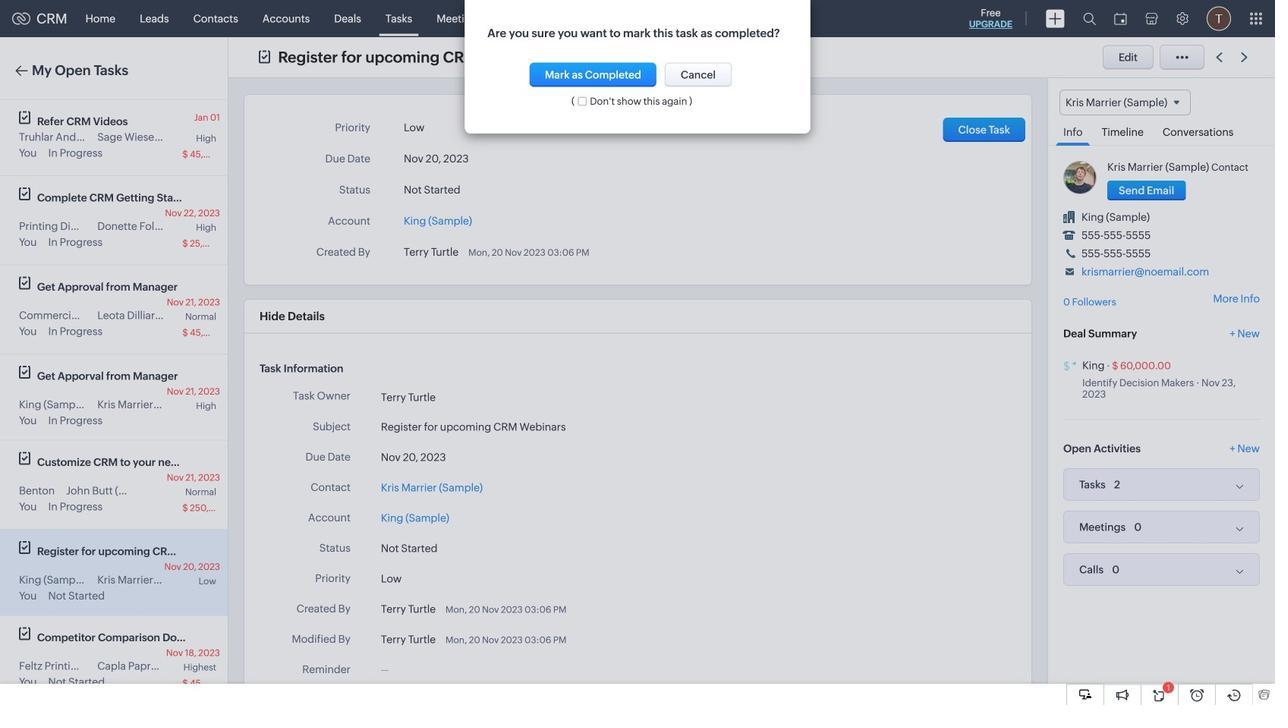 Task type: describe. For each thing, give the bounding box(es) containing it.
create menu image
[[1046, 9, 1065, 28]]

next record image
[[1241, 52, 1251, 62]]

previous record image
[[1216, 52, 1223, 62]]

create menu element
[[1037, 0, 1074, 37]]

search element
[[1074, 0, 1105, 37]]

logo image
[[12, 13, 30, 25]]

search image
[[1083, 12, 1096, 25]]



Task type: vqa. For each thing, say whether or not it's contained in the screenshot.
logo
yes



Task type: locate. For each thing, give the bounding box(es) containing it.
calendar image
[[1114, 13, 1127, 25]]

profile element
[[1198, 0, 1240, 37]]

None button
[[530, 63, 657, 87], [665, 63, 732, 87], [1107, 181, 1186, 201], [530, 63, 657, 87], [665, 63, 732, 87], [1107, 181, 1186, 201]]

profile image
[[1207, 6, 1231, 31]]



